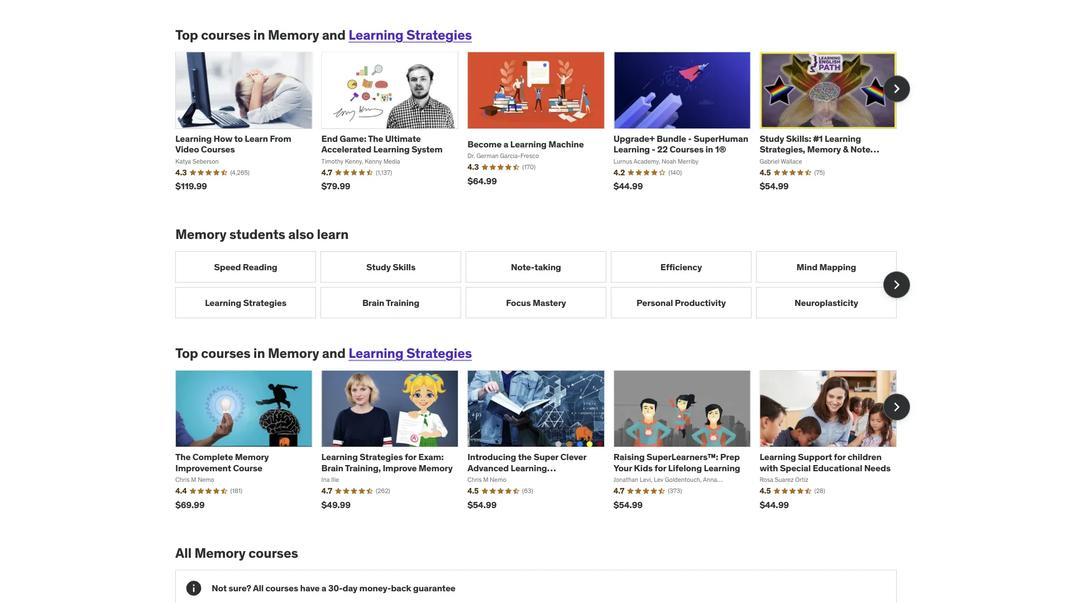 Task type: describe. For each thing, give the bounding box(es) containing it.
0 horizontal spatial -
[[652, 144, 656, 155]]

focus
[[506, 297, 531, 308]]

note-
[[511, 261, 535, 273]]

next image for learning support for children with special educational needs
[[888, 398, 906, 416]]

mapping
[[820, 261, 857, 273]]

video
[[175, 144, 199, 155]]

next image for study skills: #1 learning strategies, memory & note taking
[[888, 80, 906, 98]]

special
[[780, 462, 811, 474]]

efficiency link
[[611, 252, 752, 283]]

skills
[[393, 261, 416, 273]]

study skills link
[[321, 252, 461, 283]]

guarantee
[[413, 583, 456, 594]]

training,
[[345, 462, 381, 474]]

personal productivity link
[[611, 287, 752, 319]]

your
[[614, 462, 632, 474]]

study skills
[[366, 261, 416, 273]]

brain training
[[363, 297, 420, 308]]

strategies inside learning strategies for exam: brain training, improve memory
[[360, 452, 403, 463]]

upgrade+
[[614, 133, 655, 144]]

for for children
[[834, 452, 846, 463]]

advanced
[[468, 462, 509, 474]]

system
[[412, 144, 443, 155]]

for inside raising superlearners™: prep your kids for lifelong learning
[[655, 462, 667, 474]]

ultimate
[[385, 133, 421, 144]]

sure?
[[229, 583, 251, 594]]

clever
[[561, 452, 587, 463]]

exam:
[[419, 452, 444, 463]]

improve
[[383, 462, 417, 474]]

top for learning
[[175, 26, 198, 43]]

brain inside learning strategies for exam: brain training, improve memory
[[322, 462, 344, 474]]

#1
[[814, 133, 823, 144]]

learning strategies
[[205, 297, 287, 308]]

1 vertical spatial learning strategies link
[[175, 287, 316, 319]]

method(scalm)
[[468, 473, 536, 484]]

back
[[391, 583, 411, 594]]

carousel element for learning strategies link for learning strategies for exam: brain training, improve memory
[[175, 370, 911, 518]]

study for study skills
[[366, 261, 391, 273]]

become
[[468, 138, 502, 150]]

introducing
[[468, 452, 516, 463]]

brain training link
[[321, 287, 461, 319]]

speed
[[214, 261, 241, 273]]

learning inside end game: the ultimate accelerated learning system
[[373, 144, 410, 155]]

upgrade+ bundle - superhuman learning - 22 courses in 1®
[[614, 133, 749, 155]]

in for introducing the super clever advanced learning method(scalm)
[[254, 345, 265, 362]]

complete
[[193, 452, 233, 463]]

in inside upgrade+ bundle - superhuman learning - 22 courses in 1®
[[706, 144, 714, 155]]

the inside end game: the ultimate accelerated learning system
[[368, 133, 383, 144]]

mind
[[797, 261, 818, 273]]

needs
[[865, 462, 891, 474]]

learn
[[317, 226, 349, 243]]

1 horizontal spatial a
[[504, 138, 509, 150]]

not
[[212, 583, 227, 594]]

neuroplasticity link
[[756, 287, 897, 319]]

memory inside learning strategies for exam: brain training, improve memory
[[419, 462, 453, 474]]

introducing the super clever advanced learning method(scalm)
[[468, 452, 587, 484]]

courses inside learning how to learn from video courses
[[201, 144, 235, 155]]

learning strategies for exam: brain training, improve memory
[[322, 452, 453, 474]]

brain inside "link"
[[363, 297, 384, 308]]

taking
[[760, 154, 788, 166]]

for for exam:
[[405, 452, 417, 463]]

study skills: #1 learning strategies, memory & note taking
[[760, 133, 871, 166]]

speed reading
[[214, 261, 278, 273]]

learning strategies link for end game: the ultimate accelerated learning system
[[349, 26, 472, 43]]

accelerated
[[322, 144, 372, 155]]

strategies,
[[760, 144, 806, 155]]

learning support for children with special educational needs
[[760, 452, 891, 474]]

1 horizontal spatial all
[[253, 583, 264, 594]]

next image
[[888, 276, 906, 294]]

learning strategies link for learning strategies for exam: brain training, improve memory
[[349, 345, 472, 362]]

support
[[798, 452, 833, 463]]

memory inside the complete memory improvement course
[[235, 452, 269, 463]]

efficiency
[[661, 261, 702, 273]]

mind mapping
[[797, 261, 857, 273]]

end
[[322, 133, 338, 144]]

end game: the ultimate accelerated learning system link
[[322, 133, 443, 155]]

1®
[[716, 144, 727, 155]]

note
[[851, 144, 871, 155]]

learning inside learning how to learn from video courses
[[175, 133, 212, 144]]

course
[[233, 462, 263, 474]]

skills:
[[786, 133, 812, 144]]

mastery
[[533, 297, 566, 308]]

focus mastery
[[506, 297, 566, 308]]

children
[[848, 452, 882, 463]]

courses inside upgrade+ bundle - superhuman learning - 22 courses in 1®
[[670, 144, 704, 155]]

learning inside raising superlearners™: prep your kids for lifelong learning
[[704, 462, 741, 474]]

the complete memory improvement course link
[[175, 452, 269, 474]]

become a learning machine
[[468, 138, 584, 150]]

learning inside introducing the super clever advanced learning method(scalm)
[[511, 462, 547, 474]]

bundle
[[657, 133, 687, 144]]



Task type: locate. For each thing, give the bounding box(es) containing it.
2 and from the top
[[322, 345, 346, 362]]

note-taking
[[511, 261, 561, 273]]

productivity
[[675, 297, 726, 308]]

reading
[[243, 261, 278, 273]]

0 horizontal spatial a
[[322, 583, 327, 594]]

1 and from the top
[[322, 26, 346, 43]]

1 vertical spatial in
[[706, 144, 714, 155]]

all memory courses
[[175, 545, 298, 561]]

superhuman
[[694, 133, 749, 144]]

the
[[518, 452, 532, 463]]

upgrade+ bundle - superhuman learning - 22 courses in 1® link
[[614, 133, 749, 155]]

&
[[843, 144, 849, 155]]

students
[[230, 226, 286, 243]]

note-taking link
[[466, 252, 607, 283]]

study inside study skills: #1 learning strategies, memory & note taking
[[760, 133, 785, 144]]

2 courses from the left
[[670, 144, 704, 155]]

0 vertical spatial a
[[504, 138, 509, 150]]

study up taking
[[760, 133, 785, 144]]

learning support for children with special educational needs link
[[760, 452, 891, 474]]

study for study skills: #1 learning strategies, memory & note taking
[[760, 133, 785, 144]]

1 vertical spatial next image
[[888, 398, 906, 416]]

1 vertical spatial top
[[175, 345, 198, 362]]

study left skills
[[366, 261, 391, 273]]

1 next image from the top
[[888, 80, 906, 98]]

brain left training
[[363, 297, 384, 308]]

0 horizontal spatial for
[[405, 452, 417, 463]]

0 horizontal spatial the
[[175, 452, 191, 463]]

brain
[[363, 297, 384, 308], [322, 462, 344, 474]]

money-
[[360, 583, 391, 594]]

1 horizontal spatial study
[[760, 133, 785, 144]]

the inside the complete memory improvement course
[[175, 452, 191, 463]]

1 vertical spatial the
[[175, 452, 191, 463]]

speed reading link
[[175, 252, 316, 283]]

0 horizontal spatial courses
[[201, 144, 235, 155]]

- right bundle
[[689, 133, 692, 144]]

raising superlearners™: prep your kids for lifelong learning
[[614, 452, 741, 474]]

with
[[760, 462, 778, 474]]

a
[[504, 138, 509, 150], [322, 583, 327, 594]]

top for the
[[175, 345, 198, 362]]

the right game:
[[368, 133, 383, 144]]

1 horizontal spatial brain
[[363, 297, 384, 308]]

courses
[[201, 26, 251, 43], [201, 345, 251, 362], [249, 545, 298, 561], [266, 583, 298, 594]]

end game: the ultimate accelerated learning system
[[322, 133, 443, 155]]

for inside learning support for children with special educational needs
[[834, 452, 846, 463]]

and for learning
[[322, 345, 346, 362]]

1 top courses in memory and learning strategies from the top
[[175, 26, 472, 43]]

courses right 'video'
[[201, 144, 235, 155]]

2 horizontal spatial for
[[834, 452, 846, 463]]

the complete memory improvement course
[[175, 452, 269, 474]]

2 vertical spatial carousel element
[[175, 370, 911, 518]]

neuroplasticity
[[795, 297, 859, 308]]

1 courses from the left
[[201, 144, 235, 155]]

for left exam: on the bottom of page
[[405, 452, 417, 463]]

learning inside upgrade+ bundle - superhuman learning - 22 courses in 1®
[[614, 144, 650, 155]]

0 vertical spatial top courses in memory and learning strategies
[[175, 26, 472, 43]]

30-
[[328, 583, 343, 594]]

0 vertical spatial study
[[760, 133, 785, 144]]

taking
[[535, 261, 561, 273]]

- left 22
[[652, 144, 656, 155]]

kids
[[634, 462, 653, 474]]

carousel element containing speed reading
[[175, 252, 911, 319]]

become a learning machine link
[[468, 138, 584, 150]]

1 horizontal spatial -
[[689, 133, 692, 144]]

0 vertical spatial and
[[322, 26, 346, 43]]

1 horizontal spatial courses
[[670, 144, 704, 155]]

personal productivity
[[637, 297, 726, 308]]

a right become
[[504, 138, 509, 150]]

2 vertical spatial in
[[254, 345, 265, 362]]

for
[[405, 452, 417, 463], [834, 452, 846, 463], [655, 462, 667, 474]]

-
[[689, 133, 692, 144], [652, 144, 656, 155]]

super
[[534, 452, 559, 463]]

for right 'kids'
[[655, 462, 667, 474]]

0 vertical spatial the
[[368, 133, 383, 144]]

2 carousel element from the top
[[175, 252, 911, 319]]

raising superlearners™: prep your kids for lifelong learning link
[[614, 452, 741, 474]]

1 vertical spatial carousel element
[[175, 252, 911, 319]]

top courses in memory and learning strategies
[[175, 26, 472, 43], [175, 345, 472, 362]]

top courses in memory and learning strategies for end
[[175, 26, 472, 43]]

and
[[322, 26, 346, 43], [322, 345, 346, 362]]

superlearners™:
[[647, 452, 719, 463]]

prep
[[721, 452, 740, 463]]

0 vertical spatial top
[[175, 26, 198, 43]]

learning how to learn from video courses link
[[175, 133, 291, 155]]

0 vertical spatial brain
[[363, 297, 384, 308]]

0 vertical spatial learning strategies link
[[349, 26, 472, 43]]

study skills: #1 learning strategies, memory & note taking link
[[760, 133, 880, 166]]

study
[[760, 133, 785, 144], [366, 261, 391, 273]]

memory inside study skills: #1 learning strategies, memory & note taking
[[808, 144, 842, 155]]

learning inside learning strategies for exam: brain training, improve memory
[[322, 452, 358, 463]]

1 vertical spatial brain
[[322, 462, 344, 474]]

how
[[214, 133, 232, 144]]

22
[[658, 144, 668, 155]]

carousel element containing learning how to learn from video courses
[[175, 52, 911, 200]]

and for end
[[322, 26, 346, 43]]

2 top courses in memory and learning strategies from the top
[[175, 345, 472, 362]]

improvement
[[175, 462, 231, 474]]

learning inside learning support for children with special educational needs
[[760, 452, 796, 463]]

0 horizontal spatial brain
[[322, 462, 344, 474]]

1 vertical spatial top courses in memory and learning strategies
[[175, 345, 472, 362]]

for inside learning strategies for exam: brain training, improve memory
[[405, 452, 417, 463]]

also
[[288, 226, 314, 243]]

1 carousel element from the top
[[175, 52, 911, 200]]

learn
[[245, 133, 268, 144]]

2 vertical spatial learning strategies link
[[349, 345, 472, 362]]

1 vertical spatial all
[[253, 583, 264, 594]]

learning strategies link
[[349, 26, 472, 43], [175, 287, 316, 319], [349, 345, 472, 362]]

a left "30-"
[[322, 583, 327, 594]]

next image
[[888, 80, 906, 98], [888, 398, 906, 416]]

0 vertical spatial all
[[175, 545, 192, 561]]

training
[[386, 297, 420, 308]]

1 vertical spatial a
[[322, 583, 327, 594]]

learning strategies for exam: brain training, improve memory link
[[322, 452, 453, 474]]

for left children
[[834, 452, 846, 463]]

0 horizontal spatial all
[[175, 545, 192, 561]]

1 horizontal spatial the
[[368, 133, 383, 144]]

carousel element containing the complete memory improvement course
[[175, 370, 911, 518]]

day
[[343, 583, 358, 594]]

introducing the super clever advanced learning method(scalm) link
[[468, 452, 587, 484]]

the left complete
[[175, 452, 191, 463]]

have
[[300, 583, 320, 594]]

1 top from the top
[[175, 26, 198, 43]]

lifelong
[[669, 462, 702, 474]]

top
[[175, 26, 198, 43], [175, 345, 198, 362]]

learning inside study skills: #1 learning strategies, memory & note taking
[[825, 133, 862, 144]]

3 carousel element from the top
[[175, 370, 911, 518]]

0 vertical spatial next image
[[888, 80, 906, 98]]

from
[[270, 133, 291, 144]]

1 horizontal spatial for
[[655, 462, 667, 474]]

the
[[368, 133, 383, 144], [175, 452, 191, 463]]

brain left training,
[[322, 462, 344, 474]]

strategies
[[407, 26, 472, 43], [243, 297, 287, 308], [407, 345, 472, 362], [360, 452, 403, 463]]

courses right 22
[[670, 144, 704, 155]]

educational
[[813, 462, 863, 474]]

memory
[[268, 26, 319, 43], [808, 144, 842, 155], [175, 226, 227, 243], [268, 345, 319, 362], [235, 452, 269, 463], [419, 462, 453, 474], [195, 545, 246, 561]]

2 next image from the top
[[888, 398, 906, 416]]

personal
[[637, 297, 673, 308]]

1 vertical spatial study
[[366, 261, 391, 273]]

memory students also learn
[[175, 226, 349, 243]]

top courses in memory and learning strategies for learning
[[175, 345, 472, 362]]

to
[[234, 133, 243, 144]]

focus mastery link
[[466, 287, 607, 319]]

raising
[[614, 452, 645, 463]]

carousel element for end game: the ultimate accelerated learning system's learning strategies link
[[175, 52, 911, 200]]

in
[[254, 26, 265, 43], [706, 144, 714, 155], [254, 345, 265, 362]]

in for become a learning machine
[[254, 26, 265, 43]]

0 vertical spatial in
[[254, 26, 265, 43]]

learning how to learn from video courses
[[175, 133, 291, 155]]

mind mapping link
[[756, 252, 897, 283]]

0 horizontal spatial study
[[366, 261, 391, 273]]

game:
[[340, 133, 367, 144]]

2 top from the top
[[175, 345, 198, 362]]

all
[[175, 545, 192, 561], [253, 583, 264, 594]]

0 vertical spatial carousel element
[[175, 52, 911, 200]]

carousel element
[[175, 52, 911, 200], [175, 252, 911, 319], [175, 370, 911, 518]]

1 vertical spatial and
[[322, 345, 346, 362]]



Task type: vqa. For each thing, say whether or not it's contained in the screenshot.
Iphone
no



